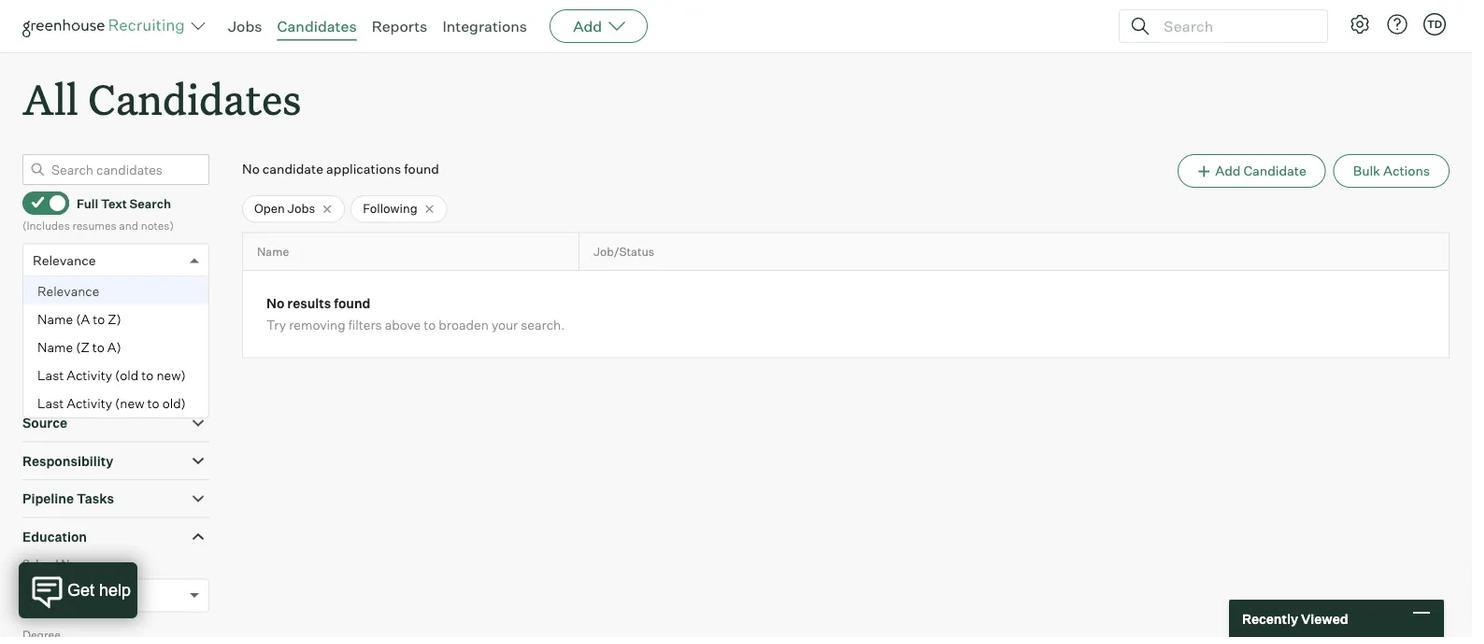 Task type: locate. For each thing, give the bounding box(es) containing it.
0 horizontal spatial jobs
[[22, 340, 54, 356]]

1 vertical spatial no
[[266, 296, 285, 312]]

add
[[573, 17, 602, 36], [1216, 163, 1241, 179]]

0 horizontal spatial found
[[334, 296, 371, 312]]

activity
[[67, 367, 112, 383], [67, 395, 112, 412]]

bulk
[[1353, 163, 1381, 179]]

name inside option
[[37, 311, 73, 327]]

to left old)
[[147, 395, 159, 412]]

no for no results found try removing filters above to broaden your search.
[[266, 296, 285, 312]]

relevance option
[[33, 252, 96, 268], [23, 277, 208, 305]]

2 horizontal spatial jobs
[[288, 201, 315, 216]]

integrations link
[[443, 17, 527, 36]]

add inside popup button
[[573, 17, 602, 36]]

0 horizontal spatial no
[[242, 161, 260, 177]]

0 vertical spatial no
[[242, 161, 260, 177]]

responsibility
[[22, 453, 113, 469]]

name
[[257, 245, 289, 259], [37, 311, 73, 327], [37, 339, 73, 355], [61, 557, 92, 571], [78, 588, 114, 604]]

school
[[22, 557, 59, 571], [33, 588, 75, 604]]

jobs link
[[228, 17, 262, 36]]

last
[[37, 367, 64, 383], [37, 395, 64, 412]]

td button
[[1420, 9, 1450, 39]]

filters
[[348, 317, 382, 333]]

0 vertical spatial relevance
[[33, 252, 96, 268]]

relevance down (includes
[[33, 252, 96, 268]]

candidates right jobs link
[[277, 17, 357, 36]]

profile
[[22, 377, 64, 394]]

last left the details
[[37, 367, 64, 383]]

reports link
[[372, 17, 428, 36]]

1 vertical spatial add
[[1216, 163, 1241, 179]]

1 activity from the top
[[67, 367, 112, 383]]

relevance inside option
[[37, 283, 99, 299]]

1 vertical spatial jobs
[[288, 201, 315, 216]]

list box
[[23, 277, 208, 418]]

search.
[[521, 317, 565, 333]]

activity down (z
[[67, 367, 112, 383]]

no up try
[[266, 296, 285, 312]]

relevance option down (includes
[[33, 252, 96, 268]]

found up the filters
[[334, 296, 371, 312]]

notes)
[[141, 218, 174, 233]]

last inside "option"
[[37, 367, 64, 383]]

activity inside "option"
[[67, 367, 112, 383]]

2 activity from the top
[[67, 395, 112, 412]]

no
[[242, 161, 260, 177], [266, 296, 285, 312]]

candidates down jobs link
[[88, 71, 301, 126]]

relevance up application type
[[37, 283, 99, 299]]

0 vertical spatial last
[[37, 367, 64, 383]]

(z
[[76, 339, 89, 355]]

activity down the details
[[67, 395, 112, 412]]

profile details
[[22, 377, 111, 394]]

(old
[[115, 367, 139, 383]]

no results found try removing filters above to broaden your search.
[[266, 296, 565, 333]]

1 vertical spatial school name
[[33, 588, 114, 604]]

to left "z)"
[[93, 311, 105, 327]]

name (a to z) option
[[23, 305, 208, 333]]

1 vertical spatial activity
[[67, 395, 112, 412]]

1 horizontal spatial no
[[266, 296, 285, 312]]

0 vertical spatial found
[[404, 161, 439, 177]]

add candidate
[[1216, 163, 1307, 179]]

candidates
[[277, 17, 357, 36], [88, 71, 301, 126]]

candidates link
[[277, 17, 357, 36]]

found
[[404, 161, 439, 177], [334, 296, 371, 312]]

removing
[[289, 317, 346, 333]]

1 last from the top
[[37, 367, 64, 383]]

(new
[[115, 395, 144, 412]]

application type
[[22, 302, 130, 318]]

checkmark image
[[31, 196, 45, 209]]

1 vertical spatial relevance
[[37, 283, 99, 299]]

jobs right open
[[288, 201, 315, 216]]

integrations
[[443, 17, 527, 36]]

applications
[[326, 161, 401, 177]]

name for name (z to a)
[[37, 339, 73, 355]]

to right (z
[[92, 339, 104, 355]]

and
[[119, 218, 138, 233]]

0 horizontal spatial add
[[573, 17, 602, 36]]

name (z to a)
[[37, 339, 121, 355]]

following
[[363, 201, 418, 216]]

jobs up profile at the bottom left of page
[[22, 340, 54, 356]]

all candidates
[[22, 71, 301, 126]]

1 vertical spatial last
[[37, 395, 64, 412]]

Search text field
[[1159, 13, 1311, 40]]

name for name (a to z)
[[37, 311, 73, 327]]

2 vertical spatial jobs
[[22, 340, 54, 356]]

application
[[22, 302, 96, 318]]

relevance
[[33, 252, 96, 268], [37, 283, 99, 299]]

name (a to z)
[[37, 311, 121, 327]]

jobs
[[228, 17, 262, 36], [288, 201, 315, 216], [22, 340, 54, 356]]

recently
[[1242, 611, 1299, 627]]

activity inside option
[[67, 395, 112, 412]]

to right above
[[424, 317, 436, 333]]

1 vertical spatial found
[[334, 296, 371, 312]]

search
[[130, 196, 171, 211]]

z)
[[108, 311, 121, 327]]

1 vertical spatial candidates
[[88, 71, 301, 126]]

1 horizontal spatial add
[[1216, 163, 1241, 179]]

td button
[[1424, 13, 1446, 36]]

None field
[[23, 245, 42, 276]]

school name element
[[22, 556, 209, 626]]

school name
[[22, 557, 92, 571], [33, 588, 114, 604]]

details
[[67, 377, 111, 394]]

a)
[[107, 339, 121, 355]]

add inside add candidate "link"
[[1216, 163, 1241, 179]]

1 horizontal spatial jobs
[[228, 17, 262, 36]]

0 vertical spatial candidates
[[277, 17, 357, 36]]

no left candidate at the top
[[242, 161, 260, 177]]

0 vertical spatial add
[[573, 17, 602, 36]]

found up following
[[404, 161, 439, 177]]

results
[[287, 296, 331, 312]]

candidate
[[263, 161, 323, 177]]

0 vertical spatial jobs
[[228, 17, 262, 36]]

relevance option up "z)"
[[23, 277, 208, 305]]

no for no candidate applications found
[[242, 161, 260, 177]]

0 vertical spatial activity
[[67, 367, 112, 383]]

last activity (new to old)
[[37, 395, 186, 412]]

no inside no results found try removing filters above to broaden your search.
[[266, 296, 285, 312]]

name inside option
[[37, 339, 73, 355]]

2 last from the top
[[37, 395, 64, 412]]

to right (old
[[141, 367, 154, 383]]

type
[[99, 302, 130, 318]]

job/status
[[594, 245, 655, 259]]

add button
[[550, 9, 648, 43]]

resumes
[[72, 218, 117, 233]]

jobs left candidates "link"
[[228, 17, 262, 36]]

recently viewed
[[1242, 611, 1349, 627]]

add candidate link
[[1178, 154, 1326, 188]]

last inside option
[[37, 395, 64, 412]]

1 vertical spatial relevance option
[[23, 277, 208, 305]]

to inside option
[[93, 311, 105, 327]]

greenhouse recruiting image
[[22, 15, 191, 37]]

old)
[[162, 395, 186, 412]]

to
[[93, 311, 105, 327], [424, 317, 436, 333], [92, 339, 104, 355], [141, 367, 154, 383], [147, 395, 159, 412]]

last down profile at the bottom left of page
[[37, 395, 64, 412]]

name for name
[[257, 245, 289, 259]]

td
[[1427, 18, 1443, 30]]



Task type: vqa. For each thing, say whether or not it's contained in the screenshot.
Yesterday, 8:35 AM
no



Task type: describe. For each thing, give the bounding box(es) containing it.
relevance for top relevance option
[[33, 252, 96, 268]]

configure image
[[1349, 13, 1371, 36]]

text
[[101, 196, 127, 211]]

actions
[[1384, 163, 1430, 179]]

relevance for the bottom relevance option
[[37, 283, 99, 299]]

all
[[22, 71, 78, 126]]

add for add candidate
[[1216, 163, 1241, 179]]

education
[[22, 529, 87, 545]]

last for last activity (new to old)
[[37, 395, 64, 412]]

0 vertical spatial school
[[22, 557, 59, 571]]

above
[[385, 317, 421, 333]]

to inside "option"
[[141, 367, 154, 383]]

source
[[22, 415, 67, 432]]

last activity (new to old) option
[[23, 390, 208, 418]]

1 horizontal spatial found
[[404, 161, 439, 177]]

list box containing relevance
[[23, 277, 208, 418]]

broaden
[[439, 317, 489, 333]]

activity for (new
[[67, 395, 112, 412]]

tasks
[[77, 491, 114, 507]]

last activity (old to new)
[[37, 367, 186, 383]]

1 vertical spatial school
[[33, 588, 75, 604]]

candidate
[[1244, 163, 1307, 179]]

no candidate applications found
[[242, 161, 439, 177]]

activity for (old
[[67, 367, 112, 383]]

full text search (includes resumes and notes)
[[22, 196, 174, 233]]

(a
[[76, 311, 90, 327]]

bulk actions
[[1353, 163, 1430, 179]]

viewed
[[1301, 611, 1349, 627]]

reports
[[372, 17, 428, 36]]

your
[[492, 317, 518, 333]]

full
[[77, 196, 98, 211]]

pipeline tasks
[[22, 491, 114, 507]]

pipeline
[[22, 491, 74, 507]]

add for add
[[573, 17, 602, 36]]

name (z to a) option
[[23, 333, 208, 362]]

to inside no results found try removing filters above to broaden your search.
[[424, 317, 436, 333]]

new)
[[157, 367, 186, 383]]

last for last activity (old to new)
[[37, 367, 64, 383]]

Search candidates field
[[22, 154, 209, 185]]

0 vertical spatial relevance option
[[33, 252, 96, 268]]

(includes
[[22, 218, 70, 233]]

open
[[254, 201, 285, 216]]

open jobs
[[254, 201, 315, 216]]

bulk actions link
[[1334, 154, 1450, 188]]

try
[[266, 317, 286, 333]]

0 vertical spatial school name
[[22, 557, 92, 571]]

last activity (old to new) option
[[23, 362, 208, 390]]

found inside no results found try removing filters above to broaden your search.
[[334, 296, 371, 312]]



